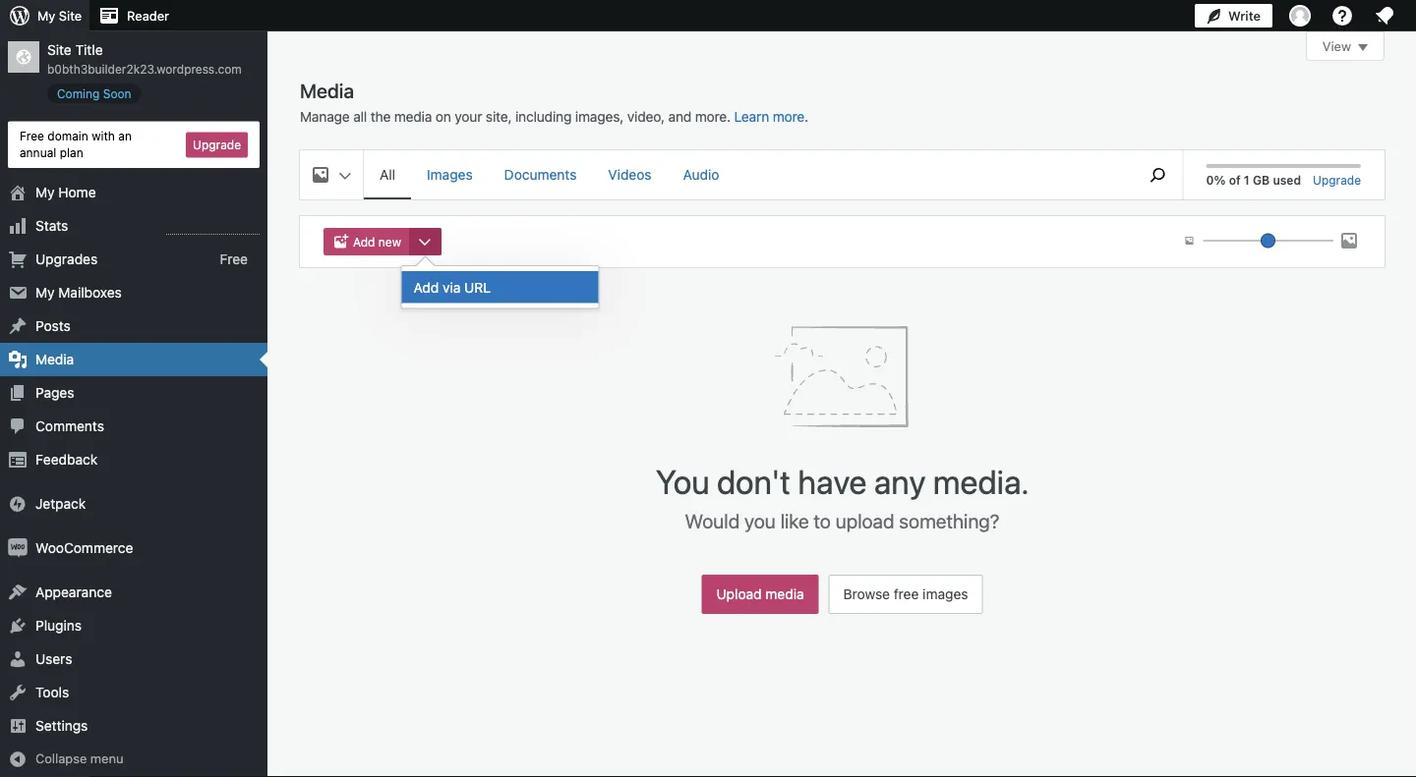 Task type: vqa. For each thing, say whether or not it's contained in the screenshot.
Pages
yes



Task type: describe. For each thing, give the bounding box(es) containing it.
via
[[443, 279, 461, 296]]

like
[[781, 509, 809, 533]]

woocommerce
[[35, 541, 133, 557]]

media link
[[0, 343, 268, 377]]

media inside media manage all the media on your site, including images, video, and more. learn more .
[[394, 109, 432, 125]]

images,
[[575, 109, 624, 125]]

my mailboxes link
[[0, 276, 268, 310]]

all
[[380, 167, 395, 183]]

closed image
[[1358, 44, 1368, 51]]

0% of 1 gb used
[[1206, 173, 1301, 187]]

including
[[515, 109, 572, 125]]

media for media
[[35, 352, 74, 368]]

free domain with an annual plan
[[20, 129, 132, 160]]

posts
[[35, 318, 71, 334]]

menu
[[90, 752, 123, 767]]

my mailboxes
[[35, 285, 122, 301]]

upload
[[717, 587, 762, 603]]

0 vertical spatial site
[[59, 8, 82, 23]]

videos link
[[592, 150, 667, 198]]

pages link
[[0, 377, 268, 410]]

gb
[[1253, 173, 1270, 187]]

an
[[118, 129, 132, 143]]

add via url
[[414, 279, 491, 296]]

feedback
[[35, 452, 98, 468]]

collapse menu link
[[0, 744, 268, 776]]

would
[[685, 509, 740, 533]]

title
[[75, 42, 103, 58]]

add via url button
[[402, 271, 599, 303]]

any
[[874, 462, 926, 501]]

manage your notifications image
[[1373, 4, 1397, 28]]

my for my mailboxes
[[35, 285, 55, 301]]

all
[[353, 109, 367, 125]]

something?
[[899, 509, 1000, 533]]

media.
[[933, 462, 1029, 501]]

browse
[[844, 587, 890, 603]]

media for media manage all the media on your site, including images, video, and more. learn more .
[[300, 79, 354, 102]]

you don't have any media. would you like to upload something?
[[656, 462, 1029, 533]]

you
[[745, 509, 776, 533]]

write
[[1228, 8, 1261, 23]]

add new group
[[324, 228, 449, 256]]

you
[[656, 462, 710, 501]]

videos
[[608, 167, 652, 183]]

comments
[[35, 419, 104, 435]]

jetpack
[[35, 496, 86, 513]]

mailboxes
[[58, 285, 122, 301]]

site inside site title b0bth3builder2k23.wordpress.com
[[47, 42, 72, 58]]

media manage all the media on your site, including images, video, and more. learn more .
[[300, 79, 808, 125]]

upgrades
[[35, 251, 98, 268]]

users
[[35, 652, 72, 668]]

free
[[894, 587, 919, 603]]

none range field inside you don't have any media. main content
[[1204, 232, 1334, 250]]

images
[[923, 587, 968, 603]]

add via url tooltip
[[401, 256, 609, 309]]

coming soon
[[57, 87, 131, 100]]

on
[[436, 109, 451, 125]]

none search field inside you don't have any media. main content
[[1134, 150, 1183, 200]]

url
[[464, 279, 491, 296]]

b0bth3builder2k23.wordpress.com
[[47, 62, 242, 76]]

new
[[379, 235, 401, 249]]

browse free images
[[844, 587, 968, 603]]

plugins
[[35, 618, 82, 634]]

site title b0bth3builder2k23.wordpress.com
[[47, 42, 242, 76]]

add via url menu
[[402, 267, 599, 308]]

stats link
[[0, 210, 268, 243]]

1
[[1244, 173, 1250, 187]]

write link
[[1195, 0, 1273, 31]]

add for add via url
[[414, 279, 439, 296]]

manage
[[300, 109, 350, 125]]

collapse
[[35, 752, 87, 767]]

the
[[371, 109, 391, 125]]

images link
[[411, 150, 489, 198]]

all link
[[364, 150, 411, 198]]

appearance
[[35, 585, 112, 601]]

reader
[[127, 8, 169, 23]]



Task type: locate. For each thing, give the bounding box(es) containing it.
users link
[[0, 643, 268, 677]]

site left title
[[47, 42, 72, 58]]

None range field
[[1204, 232, 1334, 250]]

my profile image
[[1289, 5, 1311, 27]]

my home
[[35, 185, 96, 201]]

media inside 'link'
[[35, 352, 74, 368]]

your
[[455, 109, 482, 125]]

media
[[394, 109, 432, 125], [766, 587, 804, 603]]

1 horizontal spatial add
[[414, 279, 439, 296]]

my
[[37, 8, 55, 23], [35, 185, 55, 201], [35, 285, 55, 301]]

view
[[1323, 39, 1351, 54]]

1 horizontal spatial media
[[766, 587, 804, 603]]

0 vertical spatial add
[[353, 235, 375, 249]]

audio
[[683, 167, 719, 183]]

my home link
[[0, 176, 268, 210]]

0 horizontal spatial add
[[353, 235, 375, 249]]

jetpack link
[[0, 488, 268, 521]]

highest hourly views 0 image
[[166, 222, 260, 235]]

media up pages at the left of page
[[35, 352, 74, 368]]

add for add new
[[353, 235, 375, 249]]

view button
[[1306, 31, 1385, 61]]

img image for jetpack
[[8, 495, 28, 514]]

learn more link
[[734, 109, 805, 125]]

free for free
[[220, 251, 248, 268]]

media
[[300, 79, 354, 102], [35, 352, 74, 368]]

browse free images button
[[829, 575, 983, 615]]

video,
[[627, 109, 665, 125]]

img image inside woocommerce 'link'
[[8, 539, 28, 559]]

and
[[668, 109, 692, 125]]

add left the new
[[353, 235, 375, 249]]

add inside group
[[353, 235, 375, 249]]

0 vertical spatial img image
[[8, 495, 28, 514]]

my for my home
[[35, 185, 55, 201]]

my site
[[37, 8, 82, 23]]

woocommerce link
[[0, 532, 268, 566]]

1 vertical spatial site
[[47, 42, 72, 58]]

to
[[814, 509, 831, 533]]

my left 'home'
[[35, 185, 55, 201]]

site up title
[[59, 8, 82, 23]]

used
[[1273, 173, 1301, 187]]

2 img image from the top
[[8, 539, 28, 559]]

0 horizontal spatial upgrade
[[193, 138, 241, 152]]

add new
[[353, 235, 401, 249]]

img image inside jetpack link
[[8, 495, 28, 514]]

upgrade right "used" at right
[[1313, 173, 1361, 187]]

open search image
[[1134, 163, 1183, 187]]

audio link
[[667, 150, 735, 198]]

coming
[[57, 87, 100, 100]]

annual plan
[[20, 146, 83, 160]]

0 vertical spatial my
[[37, 8, 55, 23]]

1 vertical spatial media
[[35, 352, 74, 368]]

0%
[[1206, 173, 1226, 187]]

1 vertical spatial add
[[414, 279, 439, 296]]

settings link
[[0, 710, 268, 744]]

media right upload
[[766, 587, 804, 603]]

free inside free domain with an annual plan
[[20, 129, 44, 143]]

0 vertical spatial media
[[394, 109, 432, 125]]

upload
[[836, 509, 895, 533]]

img image for woocommerce
[[8, 539, 28, 559]]

appearance link
[[0, 576, 268, 610]]

upgrade inside button
[[193, 138, 241, 152]]

img image
[[8, 495, 28, 514], [8, 539, 28, 559]]

images
[[427, 167, 473, 183]]

None search field
[[1134, 150, 1183, 200]]

you don't have any media. main content
[[300, 31, 1385, 625]]

documents link
[[489, 150, 592, 198]]

menu inside you don't have any media. main content
[[364, 150, 1124, 200]]

pages
[[35, 385, 74, 401]]

add
[[353, 235, 375, 249], [414, 279, 439, 296]]

free
[[20, 129, 44, 143], [220, 251, 248, 268]]

media inside media manage all the media on your site, including images, video, and more. learn more .
[[300, 79, 354, 102]]

with
[[92, 129, 115, 143]]

img image left "woocommerce"
[[8, 539, 28, 559]]

upgrade inside you don't have any media. main content
[[1313, 173, 1361, 187]]

upgrade button
[[186, 132, 248, 158]]

learn more
[[734, 109, 805, 125]]

plugins link
[[0, 610, 268, 643]]

img image left "jetpack"
[[8, 495, 28, 514]]

0 vertical spatial free
[[20, 129, 44, 143]]

more.
[[695, 109, 731, 125]]

1 horizontal spatial upgrade
[[1313, 173, 1361, 187]]

0 horizontal spatial media
[[394, 109, 432, 125]]

1 horizontal spatial free
[[220, 251, 248, 268]]

settings
[[35, 719, 88, 735]]

help image
[[1331, 4, 1354, 28]]

1 horizontal spatial media
[[300, 79, 354, 102]]

documents
[[504, 167, 577, 183]]

1 vertical spatial img image
[[8, 539, 28, 559]]

feedback link
[[0, 444, 268, 477]]

have
[[798, 462, 867, 501]]

don't
[[717, 462, 791, 501]]

tools link
[[0, 677, 268, 710]]

my up posts
[[35, 285, 55, 301]]

my site link
[[0, 0, 90, 31]]

tools
[[35, 685, 69, 701]]

soon
[[103, 87, 131, 100]]

of
[[1229, 173, 1241, 187]]

1 vertical spatial my
[[35, 185, 55, 201]]

free for free domain with an annual plan
[[20, 129, 44, 143]]

media up manage in the left of the page
[[300, 79, 354, 102]]

0 vertical spatial upgrade
[[193, 138, 241, 152]]

upgrade
[[193, 138, 241, 152], [1313, 173, 1361, 187]]

0 horizontal spatial media
[[35, 352, 74, 368]]

0 horizontal spatial free
[[20, 129, 44, 143]]

upgrade up highest hourly views 0 image
[[193, 138, 241, 152]]

1 vertical spatial media
[[766, 587, 804, 603]]

my for my site
[[37, 8, 55, 23]]

add left the via
[[414, 279, 439, 296]]

home
[[58, 185, 96, 201]]

site,
[[486, 109, 512, 125]]

.
[[805, 109, 808, 125]]

1 img image from the top
[[8, 495, 28, 514]]

2 vertical spatial my
[[35, 285, 55, 301]]

stats
[[35, 218, 68, 234]]

menu
[[364, 150, 1124, 200]]

my left the reader link
[[37, 8, 55, 23]]

menu containing all
[[364, 150, 1124, 200]]

posts link
[[0, 310, 268, 343]]

free down highest hourly views 0 image
[[220, 251, 248, 268]]

domain
[[48, 129, 88, 143]]

1 vertical spatial upgrade
[[1313, 173, 1361, 187]]

site
[[59, 8, 82, 23], [47, 42, 72, 58]]

media left 'on' at the top left of the page
[[394, 109, 432, 125]]

free up annual plan
[[20, 129, 44, 143]]

0 vertical spatial media
[[300, 79, 354, 102]]

reader link
[[90, 0, 177, 31]]

1 vertical spatial free
[[220, 251, 248, 268]]

add inside button
[[414, 279, 439, 296]]



